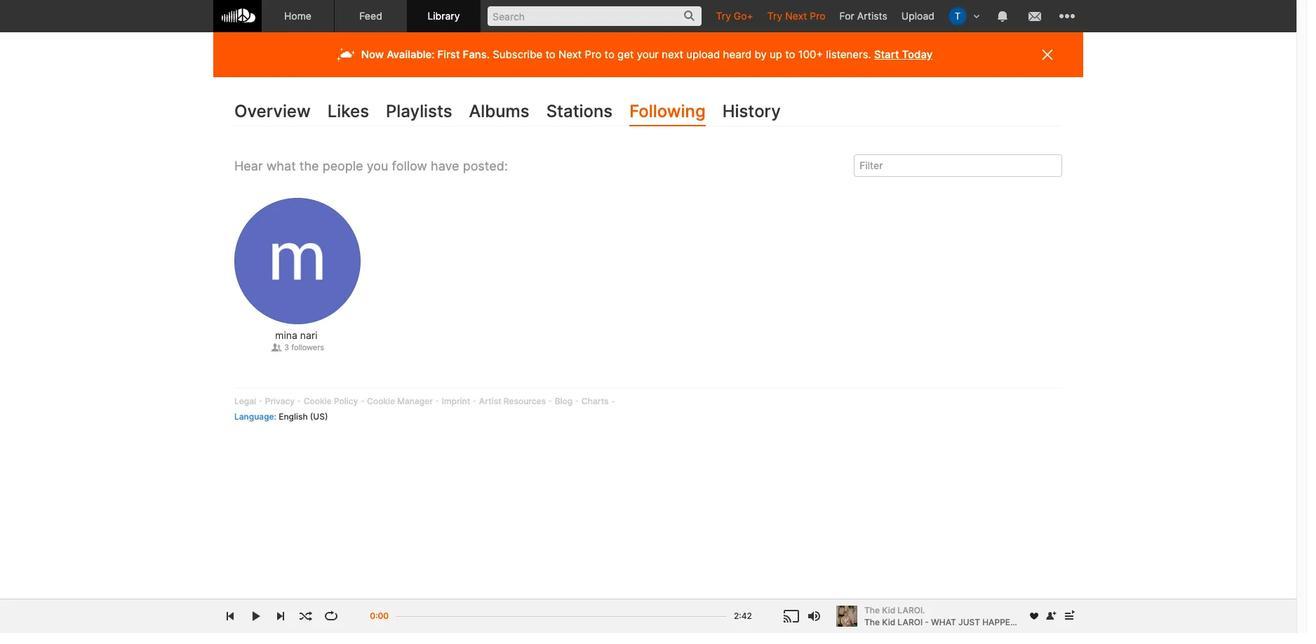 Task type: describe. For each thing, give the bounding box(es) containing it.
next up image
[[1062, 608, 1078, 625]]

3
[[284, 343, 289, 353]]

1 vertical spatial next
[[559, 48, 582, 61]]

english
[[279, 412, 308, 422]]

blog link
[[555, 396, 573, 407]]

cookie policy link
[[304, 396, 358, 407]]

stations
[[547, 101, 613, 121]]

hear what the people you follow have posted:
[[234, 158, 508, 173]]

2 the from the top
[[865, 617, 880, 627]]

3 followers link
[[271, 343, 324, 353]]

7 ⁃ from the left
[[575, 396, 580, 407]]

history link
[[723, 98, 781, 127]]

4 ⁃ from the left
[[435, 396, 440, 407]]

posted:
[[463, 158, 508, 173]]

nari
[[300, 330, 318, 341]]

5 ⁃ from the left
[[473, 396, 477, 407]]

stations link
[[547, 98, 613, 127]]

library
[[428, 10, 460, 22]]

listeners.
[[827, 48, 872, 61]]

likes link
[[328, 98, 369, 127]]

now
[[361, 48, 384, 61]]

2:42
[[734, 611, 753, 621]]

100+
[[799, 48, 824, 61]]

following link
[[630, 98, 706, 127]]

Filter text field
[[855, 155, 1063, 177]]

try next pro link
[[761, 0, 833, 32]]

what
[[932, 617, 957, 627]]

albums
[[469, 101, 530, 121]]

for artists
[[840, 10, 888, 22]]

privacy
[[265, 396, 295, 407]]

start
[[875, 48, 900, 61]]

have
[[431, 158, 460, 173]]

heard
[[724, 48, 752, 61]]

library link
[[408, 0, 481, 32]]

1 to from the left
[[546, 48, 556, 61]]

overview
[[234, 101, 311, 121]]

your
[[637, 48, 659, 61]]

6 ⁃ from the left
[[548, 396, 553, 407]]

legal
[[234, 396, 256, 407]]

the kid laroi. the kid laroi - what just happened
[[865, 605, 1028, 627]]

start today link
[[875, 48, 933, 61]]

cookie manager link
[[367, 396, 433, 407]]

resources
[[504, 396, 546, 407]]

1 horizontal spatial pro
[[810, 10, 826, 22]]

(us)
[[310, 412, 328, 422]]

home link
[[262, 0, 335, 32]]

privacy link
[[265, 396, 295, 407]]

overview link
[[234, 98, 311, 127]]

imprint link
[[442, 396, 470, 407]]

available:
[[387, 48, 435, 61]]

up
[[770, 48, 783, 61]]

happened
[[983, 617, 1028, 627]]

next
[[662, 48, 684, 61]]

the kid laroi. link
[[865, 604, 1021, 616]]

upload
[[687, 48, 721, 61]]

2 kid from the top
[[883, 617, 896, 627]]

history
[[723, 101, 781, 121]]

Search search field
[[488, 6, 702, 26]]

artist
[[479, 396, 502, 407]]

2 cookie from the left
[[367, 396, 395, 407]]

feed link
[[335, 0, 408, 32]]

tara schultz's avatar element
[[949, 7, 967, 25]]

artists
[[858, 10, 888, 22]]

laroi.
[[898, 605, 926, 615]]

-
[[926, 617, 929, 627]]

mina nari 3 followers
[[275, 330, 324, 353]]

2 to from the left
[[605, 48, 615, 61]]



Task type: vqa. For each thing, say whether or not it's contained in the screenshot.
your
yes



Task type: locate. For each thing, give the bounding box(es) containing it.
the kid laroi - what just happened link
[[865, 616, 1028, 629]]

0 vertical spatial pro
[[810, 10, 826, 22]]

followers
[[292, 343, 324, 353]]

1 horizontal spatial cookie
[[367, 396, 395, 407]]

what
[[267, 158, 296, 173]]

just
[[959, 617, 981, 627]]

next up 100+
[[786, 10, 808, 22]]

language:
[[234, 412, 277, 422]]

kid left laroi
[[883, 617, 896, 627]]

⁃ right blog
[[575, 396, 580, 407]]

subscribe
[[493, 48, 543, 61]]

artist resources link
[[479, 396, 546, 407]]

1 horizontal spatial to
[[605, 48, 615, 61]]

try for try go+
[[716, 10, 731, 22]]

by
[[755, 48, 767, 61]]

pro left get
[[585, 48, 602, 61]]

the
[[865, 605, 880, 615], [865, 617, 880, 627]]

laroi
[[898, 617, 923, 627]]

home
[[284, 10, 312, 22]]

⁃ left blog
[[548, 396, 553, 407]]

try next pro
[[768, 10, 826, 22]]

charts link
[[582, 396, 609, 407]]

try go+ link
[[709, 0, 761, 32]]

⁃ up english
[[297, 396, 302, 407]]

3 to from the left
[[786, 48, 796, 61]]

1 the from the top
[[865, 605, 880, 615]]

blog
[[555, 396, 573, 407]]

0 vertical spatial the
[[865, 605, 880, 615]]

upload link
[[895, 0, 942, 32]]

1 vertical spatial the
[[865, 617, 880, 627]]

first
[[438, 48, 460, 61]]

the kid laroi - what just happened element
[[837, 606, 858, 627]]

0 horizontal spatial next
[[559, 48, 582, 61]]

next
[[786, 10, 808, 22], [559, 48, 582, 61]]

⁃ right legal link
[[259, 396, 263, 407]]

albums link
[[469, 98, 530, 127]]

upload
[[902, 10, 935, 22]]

for
[[840, 10, 855, 22]]

to right up
[[786, 48, 796, 61]]

hear
[[234, 158, 263, 173]]

2 horizontal spatial to
[[786, 48, 796, 61]]

1 vertical spatial kid
[[883, 617, 896, 627]]

try left go+
[[716, 10, 731, 22]]

try
[[716, 10, 731, 22], [768, 10, 783, 22]]

8 ⁃ from the left
[[611, 396, 616, 407]]

cookie
[[304, 396, 332, 407], [367, 396, 395, 407]]

⁃ right charts
[[611, 396, 616, 407]]

mina nari link
[[275, 329, 318, 343]]

get
[[618, 48, 634, 61]]

1 horizontal spatial next
[[786, 10, 808, 22]]

⁃ left 'imprint'
[[435, 396, 440, 407]]

1 ⁃ from the left
[[259, 396, 263, 407]]

next down search "search box"
[[559, 48, 582, 61]]

follow
[[392, 158, 428, 173]]

0 horizontal spatial cookie
[[304, 396, 332, 407]]

charts
[[582, 396, 609, 407]]

kid left laroi. at the right
[[883, 605, 896, 615]]

1 horizontal spatial try
[[768, 10, 783, 22]]

to right subscribe
[[546, 48, 556, 61]]

pro left for
[[810, 10, 826, 22]]

policy
[[334, 396, 358, 407]]

0 horizontal spatial pro
[[585, 48, 602, 61]]

legal ⁃ privacy ⁃ cookie policy ⁃ cookie manager ⁃ imprint ⁃ artist resources ⁃ blog ⁃ charts ⁃ language: english (us)
[[234, 396, 616, 422]]

cookie left manager at the bottom of page
[[367, 396, 395, 407]]

likes
[[328, 101, 369, 121]]

to left get
[[605, 48, 615, 61]]

pro
[[810, 10, 826, 22], [585, 48, 602, 61]]

kid
[[883, 605, 896, 615], [883, 617, 896, 627]]

0 horizontal spatial try
[[716, 10, 731, 22]]

1 cookie from the left
[[304, 396, 332, 407]]

0:00
[[370, 611, 389, 621]]

playlists link
[[386, 98, 452, 127]]

legal link
[[234, 396, 256, 407]]

1 try from the left
[[716, 10, 731, 22]]

playlists
[[386, 101, 452, 121]]

mina nari's avatar element
[[234, 198, 361, 325]]

2 try from the left
[[768, 10, 783, 22]]

1 kid from the top
[[883, 605, 896, 615]]

to
[[546, 48, 556, 61], [605, 48, 615, 61], [786, 48, 796, 61]]

mina
[[275, 330, 298, 341]]

people
[[323, 158, 363, 173]]

0 vertical spatial next
[[786, 10, 808, 22]]

⁃
[[259, 396, 263, 407], [297, 396, 302, 407], [361, 396, 365, 407], [435, 396, 440, 407], [473, 396, 477, 407], [548, 396, 553, 407], [575, 396, 580, 407], [611, 396, 616, 407]]

try right go+
[[768, 10, 783, 22]]

go+
[[734, 10, 754, 22]]

today
[[902, 48, 933, 61]]

for artists link
[[833, 0, 895, 32]]

the
[[300, 158, 319, 173]]

following
[[630, 101, 706, 121]]

try for try next pro
[[768, 10, 783, 22]]

imprint
[[442, 396, 470, 407]]

1 vertical spatial pro
[[585, 48, 602, 61]]

⁃ left artist
[[473, 396, 477, 407]]

feed
[[360, 10, 383, 22]]

now available: first fans. subscribe to next pro to get your next upload heard by up to 100+ listeners. start today
[[361, 48, 933, 61]]

try go+
[[716, 10, 754, 22]]

0 vertical spatial kid
[[883, 605, 896, 615]]

cookie up (us)
[[304, 396, 332, 407]]

progress bar
[[396, 609, 727, 633]]

0 horizontal spatial to
[[546, 48, 556, 61]]

⁃ right policy
[[361, 396, 365, 407]]

None search field
[[481, 0, 709, 32]]

fans.
[[463, 48, 490, 61]]

3 ⁃ from the left
[[361, 396, 365, 407]]

2 ⁃ from the left
[[297, 396, 302, 407]]

you
[[367, 158, 389, 173]]

manager
[[398, 396, 433, 407]]



